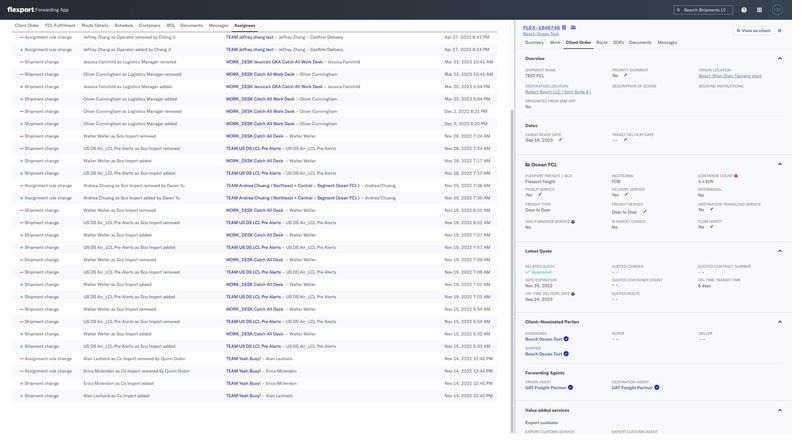 Task type: vqa. For each thing, say whether or not it's contained in the screenshot.


Task type: describe. For each thing, give the bounding box(es) containing it.
test for jeffrey zhang as operator removed by cheng ji
[[266, 34, 274, 40]]

28, for walter weller as sco import added
[[454, 158, 461, 164]]

yu for andrea chueng as sco import added by daren yu
[[176, 195, 180, 201]]

walter weller as sco import added for nov 19, 2022 7:57 am
[[84, 233, 152, 238]]

seller - -
[[700, 332, 713, 343]]

7 work_desk from the top
[[226, 133, 253, 139]]

ji for jeffrey zhang as operator removed by cheng ji
[[173, 34, 176, 40]]

team us ds lcl pre alerts - us ds air_lcl pre alerts for nov 28, 2022 7:24 am
[[226, 146, 337, 151]]

daren for andrea chueng as sco import removed by daren yu
[[167, 183, 179, 189]]

2023 for jeffrey zhang as operator removed by cheng ji
[[461, 34, 472, 40]]

6 work_desk from the top
[[226, 121, 253, 127]]

12 shipment change from the top
[[25, 220, 59, 226]]

1 shipment change from the top
[[25, 59, 59, 65]]

operator for reassigned
[[118, 22, 135, 28]]

quoted container count - -
[[612, 278, 663, 288]]

erica mclendon as cs import removed by quinn dubin
[[84, 369, 190, 374]]

is
[[612, 220, 616, 224]]

13 team from the top
[[226, 356, 238, 362]]

2 omkar from the left
[[165, 22, 178, 28]]

8:20
[[471, 121, 480, 127]]

cs for erica mclendon as cs import added
[[121, 381, 126, 387]]

Search Shipments (/) text field
[[674, 5, 734, 15]]

rule for jeffrey zhang as operator added by cheng ji
[[49, 47, 56, 52]]

work inside work button
[[551, 40, 561, 45]]

client
[[760, 28, 772, 33]]

17 shipment change from the top
[[25, 282, 59, 288]]

20, for work_desk jessica's gka catch all work desk - jessica fairchild
[[454, 84, 461, 90]]

2 19, from the top
[[454, 220, 461, 226]]

ocean fcl
[[532, 162, 558, 168]]

0 vertical spatial bosch ocean test link
[[524, 31, 559, 37]]

containers button
[[137, 20, 165, 32]]

us ds air_lcl pre alerts as sco import added for nov 28, 2022 7:17 am
[[84, 171, 175, 176]]

7:36
[[474, 183, 483, 189]]

agents
[[551, 371, 565, 376]]

value added services
[[526, 408, 570, 414]]

parent
[[617, 220, 631, 224]]

freight up door to door
[[612, 202, 628, 207]]

13 shipment change from the top
[[25, 233, 59, 238]]

1 flexport from the top
[[526, 174, 544, 178]]

on- for on-time delivery date
[[526, 292, 534, 296]]

1 horizontal spatial to
[[623, 210, 627, 215]]

14 team from the top
[[226, 369, 238, 374]]

2022 inside quoted contract number - - rate expiration nov 25, 2022
[[543, 283, 553, 289]]

bol
[[167, 23, 175, 28]]

central for andrea chueng as sco import removed by daren yu
[[298, 183, 313, 189]]

client-
[[526, 320, 541, 325]]

client order for client order button to the left
[[15, 23, 39, 28]]

work_desk catch all desk - walter weller for nov 15, 2022 5:54 am
[[226, 307, 316, 313]]

fcl) for nov 25, 2022 7:36 am
[[350, 183, 360, 189]]

sep 24, 2023
[[526, 297, 553, 303]]

2 shipment change from the top
[[25, 72, 59, 77]]

robert bosch llc (smv suite a) link
[[526, 89, 592, 95]]

nov 19, 2022 7:09 am for work_desk catch all desk - walter weller
[[445, 257, 491, 263]]

daren for andrea chueng as sco import added by daren yu
[[163, 195, 174, 201]]

catch for nov 28, 2022 7:24 am
[[254, 133, 266, 139]]

3 team from the top
[[226, 146, 238, 151]]

goods
[[644, 84, 657, 89]]

7 shipment change from the top
[[25, 133, 59, 139]]

27, for apr 27, 2023 8:24 pm
[[453, 47, 460, 52]]

nov 19, 2022 7:01 am for work_desk catch all desk - walter weller
[[445, 282, 491, 288]]

bosch inside the origin location bosch shen zhen taixiang plant
[[700, 73, 712, 79]]

fob
[[612, 179, 621, 185]]

6 shipment change from the top
[[25, 121, 59, 127]]

to inside "freight type door to door"
[[537, 208, 541, 213]]

1 vertical spatial client order button
[[564, 37, 594, 49]]

0 vertical spatial bosch ocean test
[[524, 31, 559, 37]]

lcl for nov 19, 2022 7:01 am
[[253, 295, 261, 300]]

related quote
[[526, 265, 555, 269]]

assignment for erica mclendon as cs import removed by quinn dubin
[[25, 369, 48, 374]]

work_desk catch all desk - walter weller for nov 19, 2022 7:57 am
[[226, 233, 316, 238]]

1 19, from the top
[[454, 208, 461, 213]]

shipment
[[630, 68, 649, 72]]

6 team from the top
[[226, 195, 238, 201]]

service right transload
[[747, 202, 762, 207]]

reassigned
[[136, 22, 158, 28]]

1 x 40ft
[[699, 179, 715, 185]]

summary button
[[523, 37, 548, 49]]

agent for destination agent
[[637, 380, 650, 385]]

rate
[[526, 278, 535, 283]]

suite
[[575, 89, 585, 95]]

5:54 for us
[[474, 319, 483, 325]]

os button
[[771, 3, 785, 17]]

all for mar 20, 2023 5:54 pm
[[267, 96, 272, 102]]

25, for nov 25, 2022 7:35 am
[[454, 195, 461, 201]]

walter weller as sco import added for nov 19, 2022 7:01 am
[[84, 282, 152, 288]]

15 shipment change from the top
[[25, 257, 59, 263]]

time for on-time transit time 8 days
[[707, 278, 716, 283]]

5 19, from the top
[[454, 257, 461, 263]]

0 horizontal spatial client
[[15, 23, 27, 28]]

nov 14, 2022 12:40 pm for alan leshock as cs import added
[[445, 394, 493, 399]]

booking
[[700, 84, 717, 89]]

cs for alan leshock as cs import removed by quinn dubin
[[117, 356, 122, 362]]

3 work_desk from the top
[[226, 84, 253, 90]]

all for nov 28, 2022 7:24 am
[[267, 133, 272, 139]]

team yeah buoy! - alan leshock for alan leshock as cs import removed by quinn dubin
[[226, 356, 293, 362]]

2 horizontal spatial fcl
[[549, 162, 558, 168]]

latest
[[526, 249, 539, 254]]

uat freight partner link for destination
[[612, 385, 662, 391]]

catch for dec 2, 2022 8:20 pm
[[254, 121, 266, 127]]

location for llc
[[551, 84, 569, 89]]

assignment for jeffrey zhang as operator added by cheng ji
[[25, 47, 48, 52]]

18 shipment change from the top
[[25, 295, 59, 300]]

7 team from the top
[[226, 220, 238, 226]]

zhen
[[724, 73, 734, 79]]

pickup
[[526, 187, 539, 192]]

route details
[[82, 23, 109, 28]]

work_desk catch all desk - walter weller for nov 15, 2022 5:32 am
[[226, 332, 316, 337]]

instructions
[[718, 84, 744, 89]]

dubin for alan leshock as cs import removed by quinn dubin
[[174, 356, 186, 362]]

nov 25, 2022 7:35 am
[[445, 195, 491, 201]]

8:24
[[473, 47, 482, 52]]

1 horizontal spatial delivery
[[628, 133, 645, 137]]

2, for dec 2, 2022 8:21 pm
[[454, 109, 458, 114]]

15, for walter weller as sco import added
[[454, 332, 461, 337]]

sep for sep 24, 2023
[[526, 297, 533, 303]]

all for nov 19, 2022 7:01 am
[[267, 282, 272, 288]]

intermodal no
[[699, 187, 723, 198]]

23 shipment change from the top
[[25, 381, 59, 387]]

team us ds lcl pre alerts - us ds air_lcl pre alerts for nov 15, 2022 5:54 am
[[226, 319, 337, 325]]

4 shipment change from the top
[[25, 96, 59, 102]]

bol button
[[165, 20, 178, 32]]

quote
[[540, 249, 553, 254]]

priority shipment
[[613, 68, 649, 72]]

test
[[526, 73, 536, 79]]

forwarding agents
[[526, 371, 565, 376]]

1 horizontal spatial order
[[580, 40, 592, 45]]

28, for us ds air_lcl pre alerts as sco import added
[[454, 171, 461, 176]]

2 savant from the left
[[179, 22, 192, 28]]

1 vertical spatial messages button
[[656, 37, 681, 49]]

type
[[542, 202, 551, 207]]

bosch ocean test for consignee
[[526, 337, 563, 343]]

7 19, from the top
[[454, 282, 461, 288]]

14 shipment change from the top
[[25, 245, 59, 251]]

booking instructions
[[700, 84, 744, 89]]

24 shipment change from the top
[[25, 394, 59, 399]]

8 team from the top
[[226, 245, 238, 251]]

freight down origin agent
[[535, 386, 550, 391]]

mar 23, 2023 10:41 am for work_desk jessica's gka catch all work desk - jessica fairchild
[[445, 59, 494, 65]]

quoted contract number - - rate expiration nov 25, 2022
[[526, 265, 751, 289]]

15, for us ds air_lcl pre alerts as sco import removed
[[454, 319, 461, 325]]

9 work_desk from the top
[[226, 208, 253, 213]]

os
[[775, 7, 781, 12]]

gka for jessica fairchild as logistics manager removed
[[272, 59, 281, 65]]

2 horizontal spatial time
[[733, 278, 742, 283]]

14 work_desk from the top
[[226, 332, 253, 337]]

16 team from the top
[[226, 394, 238, 399]]

5 shipment change from the top
[[25, 109, 59, 114]]

flex-
[[524, 24, 539, 31]]

20 shipment change from the top
[[25, 319, 59, 325]]

all for nov 19, 2022 8:01 am
[[267, 208, 272, 213]]

21 shipment change from the top
[[25, 332, 59, 337]]

(northeast for andrea chueng as sco import added by daren yu
[[271, 195, 293, 201]]

export
[[526, 421, 540, 426]]

customs
[[541, 421, 558, 426]]

team yeah buoy! - erica mclendon for erica mclendon as cs import added
[[226, 381, 297, 387]]

dates
[[526, 123, 538, 129]]

9 team from the top
[[226, 270, 238, 275]]

catch for nov 19, 2022 7:57 am
[[254, 233, 266, 238]]

2 team from the top
[[226, 47, 238, 52]]

freight inside "freight type door to door"
[[526, 202, 542, 207]]

12 work_desk from the top
[[226, 282, 253, 288]]

bosch ocean test link for consignee
[[526, 337, 571, 343]]

buyer - -
[[613, 332, 625, 343]]

8 work_desk from the top
[[226, 158, 253, 164]]

gka for jessica fairchild as logistics manager added
[[272, 84, 281, 90]]

0 vertical spatial count
[[721, 174, 734, 178]]

15 team from the top
[[226, 381, 238, 387]]

1 omkar from the left
[[84, 22, 97, 28]]

andrea chueng as sco import added by daren yu
[[84, 195, 180, 201]]

rule for erica mclendon as cs import removed by quinn dubin
[[49, 369, 56, 374]]

us ds air_lcl pre alerts as sco import added for nov 15, 2022 5:32 am
[[84, 344, 175, 350]]

12 team from the top
[[226, 344, 238, 350]]

cheng for jeffrey zhang as operator removed by cheng ji
[[159, 34, 172, 40]]

route
[[628, 292, 641, 296]]

1 horizontal spatial documents button
[[627, 37, 656, 49]]

8 19, from the top
[[454, 295, 461, 300]]

bosch shen zhen taixiang plant link
[[700, 73, 763, 79]]

0 horizontal spatial delivery
[[543, 292, 561, 296]]

containers
[[139, 23, 161, 28]]

target
[[613, 133, 627, 137]]

8:21
[[471, 109, 480, 114]]

4 19, from the top
[[454, 245, 461, 251]]

19 shipment change from the top
[[25, 307, 59, 313]]

team jeffrey zhang test - jeffrey zhang - confirm delivery for jeffrey zhang as operator removed by cheng ji
[[226, 34, 343, 40]]

door down type
[[542, 208, 551, 213]]

container count
[[699, 174, 734, 178]]

door down service
[[628, 210, 638, 215]]

flex-1846748
[[524, 24, 561, 31]]

1 horizontal spatial messages
[[659, 40, 678, 45]]

12:40 for alan leshock as cs import added
[[474, 394, 486, 399]]

description
[[613, 84, 637, 89]]

bosch down shipper at the right of page
[[526, 352, 539, 357]]

8 shipment change from the top
[[25, 146, 59, 151]]

22 shipment change from the top
[[25, 344, 59, 350]]

direct
[[710, 220, 723, 224]]

catch for nov 19, 2022 7:01 am
[[254, 282, 266, 288]]

oliver cunningham as logistics manager removed for mar 23, 2023 10:41 am
[[84, 72, 182, 77]]

assignees button
[[232, 20, 258, 32]]

location for zhen
[[714, 68, 732, 72]]

4 team from the top
[[226, 171, 238, 176]]

0 horizontal spatial fcl
[[45, 23, 53, 28]]

all for nov 19, 2022 7:09 am
[[267, 257, 272, 263]]

11 shipment change from the top
[[25, 208, 59, 213]]

intermodal
[[699, 187, 723, 192]]

doc
[[526, 220, 534, 224]]

7:35
[[474, 195, 483, 201]]

view as client
[[743, 28, 772, 33]]

work_desk catch all work desk - oliver cunningham for mar 23, 2023 10:41 am
[[226, 72, 338, 77]]

1 vertical spatial freight
[[543, 179, 556, 185]]

2 flexport from the top
[[526, 179, 542, 185]]

service up service
[[630, 187, 646, 192]]

4 work_desk from the top
[[226, 96, 253, 102]]

jessica fairchild as logistics manager added
[[84, 84, 172, 90]]

erica mclendon as cs import added
[[84, 381, 154, 387]]

transit
[[716, 278, 732, 283]]

turnover
[[535, 220, 555, 224]]

dec 2, 2022 8:21 pm
[[445, 109, 488, 114]]

no up flow
[[699, 207, 705, 213]]

central for andrea chueng as sco import added by daren yu
[[298, 195, 313, 201]]

16 shipment change from the top
[[25, 270, 59, 275]]

client-nominated parties
[[526, 320, 580, 325]]

value
[[526, 408, 538, 414]]

work_desk catch all work desk - oliver cunningham for dec 2, 2022 8:20 pm
[[226, 121, 338, 127]]

3 19, from the top
[[454, 233, 461, 238]]

consignee
[[526, 332, 547, 336]]

10 team from the top
[[226, 295, 238, 300]]

work button
[[548, 37, 564, 49]]

13 work_desk from the top
[[226, 307, 253, 313]]

container
[[699, 174, 720, 178]]

ocean inside button
[[532, 162, 547, 168]]

5 work_desk from the top
[[226, 109, 253, 114]]

incoterms
[[612, 174, 634, 178]]

time for on-time delivery date
[[534, 292, 542, 296]]

overview button
[[516, 49, 793, 68]]

door up is on the bottom right of the page
[[613, 210, 622, 215]]

plant
[[753, 73, 763, 79]]

assignment rule change for erica mclendon as cs import removed by quinn dubin
[[25, 369, 72, 374]]

view as client button
[[733, 26, 776, 35]]

mar for jessica fairchild as logistics manager added
[[445, 84, 453, 90]]

work_desk catch all work desk - oliver cunningham for mar 20, 2023 5:54 pm
[[226, 96, 338, 102]]

zhang for jeffrey zhang as operator removed by cheng ji
[[254, 34, 265, 40]]

schedule button
[[112, 20, 137, 32]]

3 shipment change from the top
[[25, 84, 59, 90]]

0 horizontal spatial client order button
[[12, 20, 43, 32]]

flexport. image
[[7, 7, 35, 13]]

yeah for erica mclendon as cs import removed by quinn dubin
[[239, 369, 249, 374]]

jessica fairchild as logistics manager removed
[[84, 59, 176, 65]]

doc turnover service
[[526, 220, 571, 224]]

27, for apr 27, 2023 8:42 pm
[[453, 34, 460, 40]]

approved
[[532, 270, 552, 275]]

originates
[[526, 99, 548, 103]]

1846748
[[539, 24, 561, 31]]



Task type: locate. For each thing, give the bounding box(es) containing it.
order left route button
[[580, 40, 592, 45]]

ocean
[[537, 31, 550, 37], [532, 162, 547, 168], [336, 183, 349, 189], [336, 195, 349, 201], [540, 337, 553, 343], [540, 352, 553, 357]]

on- up sep 24, 2023
[[526, 292, 534, 296]]

all for mar 23, 2023 10:41 am
[[267, 72, 272, 77]]

yes down 'fob'
[[613, 192, 620, 198]]

service
[[629, 202, 644, 207]]

2 segment from the top
[[318, 195, 335, 201]]

team us ds lcl pre alerts - us ds air_lcl pre alerts for nov 19, 2022 7:57 am
[[226, 245, 337, 251]]

5:54 for -
[[474, 84, 483, 90]]

0 horizontal spatial location
[[551, 84, 569, 89]]

0 vertical spatial daren
[[167, 183, 179, 189]]

1 vertical spatial gka
[[272, 84, 281, 90]]

/
[[562, 174, 564, 178]]

walter weller as sco import added for nov 15, 2022 5:32 am
[[84, 332, 152, 337]]

fcl inside shipment name test fcl
[[537, 73, 545, 79]]

documents right the bol button
[[181, 23, 203, 28]]

quinn for alan leshock as cs import removed by quinn dubin
[[161, 356, 173, 362]]

0 vertical spatial nov 19, 2022 7:57 am
[[445, 233, 491, 238]]

2 zhang from the top
[[254, 47, 265, 52]]

2 vertical spatial bosch ocean test link
[[526, 352, 571, 358]]

1 vertical spatial oliver cunningham as logistics manager removed
[[84, 109, 182, 114]]

us ds air_lcl pre alerts as sco import removed for nov 15, 2022 5:54 am
[[84, 319, 180, 325]]

savant
[[98, 22, 111, 28], [179, 22, 192, 28]]

work_desk jessica's gka catch all work desk - jessica fairchild
[[226, 59, 361, 65], [226, 84, 361, 90]]

work_desk catch all desk - walter weller for nov 19, 2022 7:01 am
[[226, 282, 316, 288]]

bosch ocean test down flex-1846748
[[524, 31, 559, 37]]

assignment
[[25, 34, 48, 40], [25, 47, 48, 52], [25, 183, 48, 189], [25, 195, 48, 201], [25, 356, 48, 362], [25, 369, 48, 374]]

7:24 for us ds air_lcl pre alerts
[[474, 146, 483, 151]]

catch for nov 19, 2022 7:09 am
[[254, 257, 266, 263]]

door
[[526, 208, 535, 213], [542, 208, 551, 213], [613, 210, 622, 215], [628, 210, 638, 215]]

7:09 for walter weller
[[474, 257, 483, 263]]

2 gka from the top
[[272, 84, 281, 90]]

1 vertical spatial bosch ocean test
[[526, 337, 563, 343]]

2 agent from the left
[[637, 380, 650, 385]]

all for nov 28, 2022 7:17 am
[[267, 158, 272, 164]]

quote
[[543, 265, 555, 269]]

date right ready
[[553, 133, 562, 137]]

count inside quoted container count - -
[[650, 278, 663, 283]]

cs for alan leshock as cs import added
[[117, 394, 122, 399]]

cheng
[[159, 34, 172, 40], [154, 47, 167, 52]]

chueng
[[99, 183, 114, 189], [255, 183, 270, 189], [381, 183, 396, 189], [99, 195, 114, 201], [255, 195, 270, 201], [381, 195, 396, 201]]

smb
[[560, 99, 568, 103]]

0 vertical spatial location
[[714, 68, 732, 72]]

2 work_desk catch all desk - walter weller from the top
[[226, 158, 316, 164]]

order down forwarding app link
[[28, 23, 39, 28]]

apr up the apr 27, 2023 8:24 pm
[[445, 34, 452, 40]]

desk
[[313, 59, 323, 65], [285, 72, 295, 77], [313, 84, 323, 90], [285, 96, 295, 102], [285, 109, 295, 114], [285, 121, 295, 127], [273, 133, 283, 139], [273, 158, 283, 164], [273, 208, 283, 213], [273, 233, 283, 238], [273, 257, 283, 263], [273, 282, 283, 288], [273, 307, 283, 313], [273, 332, 283, 337]]

0 vertical spatial destination
[[526, 84, 550, 89]]

uat for destination
[[612, 386, 621, 391]]

8 team us ds lcl pre alerts - us ds air_lcl pre alerts from the top
[[226, 344, 337, 350]]

on-time delivery date
[[526, 292, 571, 296]]

0 vertical spatial messages button
[[207, 20, 232, 32]]

taixiang
[[735, 73, 751, 79]]

1 work_desk jessica's gka catch all work desk - jessica fairchild from the top
[[226, 59, 361, 65]]

1 vertical spatial client
[[566, 40, 579, 45]]

nov 19, 2022 7:09 am for team us ds lcl pre alerts - us ds air_lcl pre alerts
[[445, 270, 491, 275]]

catch for mar 20, 2023 5:54 pm
[[254, 96, 266, 102]]

delivery up sep 24, 2023
[[543, 292, 561, 296]]

2 5:54 from the top
[[474, 96, 483, 102]]

7:09 for us ds air_lcl pre alerts
[[474, 270, 483, 275]]

destination inside destination location robert bosch llc (smv suite a)
[[526, 84, 550, 89]]

4 assignment from the top
[[25, 195, 48, 201]]

operator for removed
[[117, 34, 134, 40]]

walter weller as sco import added for nov 28, 2022 7:17 am
[[84, 158, 152, 164]]

freight up pickup service
[[543, 179, 556, 185]]

jessica
[[84, 59, 98, 65], [328, 59, 342, 65], [84, 84, 98, 90], [328, 84, 342, 90]]

door to door
[[613, 210, 638, 215]]

route left sops
[[597, 40, 608, 45]]

0 vertical spatial gka
[[272, 59, 281, 65]]

forwarding for forwarding app
[[35, 7, 59, 13]]

nov 19, 2022 8:01 am for work_desk catch all desk - walter weller
[[445, 208, 491, 213]]

forwarding app
[[35, 7, 69, 13]]

change
[[58, 34, 72, 40], [58, 47, 72, 52], [45, 59, 59, 65], [45, 72, 59, 77], [45, 84, 59, 90], [45, 96, 59, 102], [45, 109, 59, 114], [45, 121, 59, 127], [45, 133, 59, 139], [45, 146, 59, 151], [45, 158, 59, 164], [45, 171, 59, 176], [58, 183, 72, 189], [58, 195, 72, 201], [45, 208, 59, 213], [45, 220, 59, 226], [45, 233, 59, 238], [45, 245, 59, 251], [45, 257, 59, 263], [45, 270, 59, 275], [45, 282, 59, 288], [45, 295, 59, 300], [45, 307, 59, 313], [45, 319, 59, 325], [45, 332, 59, 337], [45, 344, 59, 350], [58, 356, 72, 362], [58, 369, 72, 374], [45, 381, 59, 387], [45, 394, 59, 399]]

23, for work_desk catch all work desk - oliver cunningham
[[454, 72, 461, 77]]

2 7:01 from the top
[[474, 295, 483, 300]]

dec for dec 2, 2022 8:21 pm
[[445, 109, 453, 114]]

11 team from the top
[[226, 319, 238, 325]]

1 nov 15, 2022 5:32 am from the top
[[445, 332, 491, 337]]

cs up erica mclendon as cs import removed by quinn dubin
[[117, 356, 122, 362]]

2 vertical spatial bosch ocean test
[[526, 352, 563, 357]]

1 horizontal spatial fcl
[[537, 73, 545, 79]]

freight service
[[612, 202, 644, 207]]

quoted inside quoted container count - -
[[612, 278, 627, 283]]

fcl) for nov 25, 2022 7:35 am
[[350, 195, 360, 201]]

1 vertical spatial 7:24
[[474, 146, 483, 151]]

2, up 'dec 2, 2022 8:20 pm'
[[454, 109, 458, 114]]

operator up jeffrey zhang as operator removed by cheng ji
[[118, 22, 135, 28]]

team us ds lcl pre alerts - us ds air_lcl pre alerts
[[226, 146, 337, 151], [226, 171, 337, 176], [226, 220, 337, 226], [226, 245, 337, 251], [226, 270, 337, 275], [226, 295, 337, 300], [226, 319, 337, 325], [226, 344, 337, 350]]

3 work_desk catch all desk - walter weller from the top
[[226, 208, 316, 213]]

2 (northeast from the top
[[271, 195, 293, 201]]

9 shipment change from the top
[[25, 158, 59, 164]]

3 work_desk catch all work desk - oliver cunningham from the top
[[226, 109, 338, 114]]

2 fcl) from the top
[[350, 195, 360, 201]]

0 vertical spatial nov 19, 2022 8:01 am
[[445, 208, 491, 213]]

mclendon
[[95, 369, 114, 374], [277, 369, 297, 374], [95, 381, 114, 387], [277, 381, 297, 387]]

uat down destination agent
[[612, 386, 621, 391]]

agent down forwarding agents
[[540, 380, 552, 385]]

23,
[[454, 59, 461, 65], [454, 72, 461, 77]]

flexport freight / bco flexport freight
[[526, 174, 573, 185]]

0 horizontal spatial app
[[60, 7, 69, 13]]

2 lcl from the top
[[253, 171, 261, 176]]

apr 27, 2023 8:42 pm
[[445, 34, 490, 40]]

all for dec 2, 2022 8:20 pm
[[267, 121, 272, 127]]

1 horizontal spatial uat freight partner link
[[612, 385, 662, 391]]

days
[[703, 283, 712, 289]]

quoted left 'contract'
[[699, 265, 714, 269]]

partner
[[551, 386, 567, 391], [638, 386, 654, 391]]

forwarding up fcl fulfillment
[[35, 7, 59, 13]]

3 rule from the top
[[49, 183, 56, 189]]

zhang
[[254, 34, 265, 40], [254, 47, 265, 52]]

no inside is parent consol no
[[612, 225, 618, 230]]

1 horizontal spatial forwarding
[[526, 371, 549, 376]]

0 vertical spatial test
[[551, 31, 559, 37]]

rule for andrea chueng as sco import removed by daren yu
[[49, 183, 56, 189]]

1 vertical spatial nov 19, 2022 7:09 am
[[445, 270, 491, 275]]

omkar right containers button
[[165, 22, 178, 28]]

2 mar from the top
[[445, 72, 453, 77]]

8:42
[[473, 34, 482, 40]]

uat freight partner for origin
[[526, 386, 567, 391]]

uat freight partner down origin agent
[[526, 386, 567, 391]]

1 horizontal spatial destination
[[612, 380, 636, 385]]

1 vertical spatial team yeah buoy! - alan leshock
[[226, 394, 293, 399]]

quoted down quoted carrier - -
[[612, 278, 627, 283]]

documents button
[[178, 20, 207, 32], [627, 37, 656, 49]]

time right transit
[[733, 278, 742, 283]]

4 buoy! from the top
[[250, 394, 261, 399]]

4 15, from the top
[[454, 344, 461, 350]]

nov 25, 2022 7:36 am
[[445, 183, 491, 189]]

2 vertical spatial operator
[[117, 47, 134, 52]]

mar 23, 2023 10:41 am
[[445, 59, 494, 65], [445, 72, 494, 77]]

test up agents
[[554, 352, 563, 357]]

no inside intermodal no
[[699, 193, 705, 198]]

jeffrey zhang as operator added by cheng ji
[[84, 47, 171, 52]]

11 work_desk from the top
[[226, 257, 253, 263]]

6 team us ds lcl pre alerts - us ds air_lcl pre alerts from the top
[[226, 295, 337, 300]]

origin down forwarding agents
[[526, 380, 539, 385]]

lcl for nov 28, 2022 7:17 am
[[253, 171, 261, 176]]

14, for alan leshock as cs import removed by quinn dubin
[[454, 356, 461, 362]]

0 vertical spatial 2,
[[454, 109, 458, 114]]

parties
[[565, 320, 580, 325]]

team us ds lcl pre alerts - us ds air_lcl pre alerts for nov 15, 2022 5:32 am
[[226, 344, 337, 350]]

2 nov 19, 2022 8:01 am from the top
[[445, 220, 491, 226]]

related
[[526, 265, 542, 269]]

bosch ocean test link up summary
[[524, 31, 559, 37]]

cs up alan leshock as cs import added
[[121, 381, 126, 387]]

yeah for erica mclendon as cs import added
[[239, 381, 249, 387]]

+ for andrea chueng as sco import removed by daren yu
[[294, 183, 297, 189]]

cs
[[117, 356, 122, 362], [121, 369, 126, 374], [121, 381, 126, 387], [117, 394, 122, 399]]

2 vertical spatial test
[[554, 352, 563, 357]]

mar
[[445, 59, 453, 65], [445, 72, 453, 77], [445, 84, 453, 90], [445, 96, 453, 102]]

0 vertical spatial documents button
[[178, 20, 207, 32]]

bosch ocean test down consignee
[[526, 337, 563, 343]]

door up the doc
[[526, 208, 535, 213]]

7:17 for walter weller
[[474, 158, 483, 164]]

7:57 for walter weller
[[474, 233, 483, 238]]

0 horizontal spatial savant
[[98, 22, 111, 28]]

by
[[159, 22, 164, 28], [153, 34, 158, 40], [149, 47, 153, 52], [161, 183, 166, 189], [157, 195, 161, 201], [155, 356, 160, 362], [159, 369, 164, 374]]

2023 for oliver cunningham as logistics manager added
[[462, 96, 473, 102]]

7:57
[[474, 233, 483, 238], [474, 245, 483, 251]]

no down priority
[[613, 73, 619, 78]]

0 horizontal spatial forwarding
[[35, 7, 59, 13]]

partner for destination agent
[[638, 386, 654, 391]]

4 us ds air_lcl pre alerts as sco import removed from the top
[[84, 319, 180, 325]]

1 vertical spatial ji
[[168, 47, 171, 52]]

0 horizontal spatial messages button
[[207, 20, 232, 32]]

nov
[[445, 133, 453, 139], [445, 146, 453, 151], [445, 158, 453, 164], [445, 171, 453, 176], [445, 183, 453, 189], [445, 195, 453, 201], [445, 208, 453, 213], [445, 220, 453, 226], [445, 233, 453, 238], [445, 245, 453, 251], [445, 257, 453, 263], [445, 270, 453, 275], [445, 282, 453, 288], [526, 283, 534, 289], [445, 295, 453, 300], [445, 307, 453, 313], [445, 319, 453, 325], [445, 332, 453, 337], [445, 344, 453, 350], [445, 356, 453, 362], [445, 369, 453, 374], [445, 381, 453, 387], [445, 394, 453, 399]]

0 vertical spatial 7:57
[[474, 233, 483, 238]]

savant right the bol button
[[179, 22, 192, 28]]

nov 19, 2022 8:01 am for team us ds lcl pre alerts - us ds air_lcl pre alerts
[[445, 220, 491, 226]]

app right smb
[[569, 99, 576, 103]]

5 team from the top
[[226, 183, 238, 189]]

0 vertical spatial +
[[294, 183, 297, 189]]

8:01 for us ds air_lcl pre alerts
[[474, 220, 483, 226]]

operator down the schedule button on the top left of page
[[117, 34, 134, 40]]

2 20, from the top
[[454, 96, 461, 102]]

apr for apr 27, 2023 8:42 pm
[[445, 34, 452, 40]]

1 team yeah buoy! - alan leshock from the top
[[226, 356, 293, 362]]

walter weller as sco import removed for nov 15, 2022 5:54 am
[[84, 307, 156, 313]]

omkar
[[84, 22, 97, 28], [165, 22, 178, 28]]

origin for origin agent
[[526, 380, 539, 385]]

cs for erica mclendon as cs import removed by quinn dubin
[[121, 369, 126, 374]]

6 19, from the top
[[454, 270, 461, 275]]

assignment rule change
[[25, 34, 72, 40], [25, 47, 72, 52], [25, 183, 72, 189], [25, 195, 72, 201], [25, 356, 72, 362], [25, 369, 72, 374]]

10 work_desk from the top
[[226, 233, 253, 238]]

(smv
[[562, 89, 574, 95]]

messages up overview button
[[659, 40, 678, 45]]

nov 19, 2022 7:01 am for team us ds lcl pre alerts - us ds air_lcl pre alerts
[[445, 295, 491, 300]]

1 vertical spatial apr
[[445, 47, 452, 52]]

1 7:01 from the top
[[474, 282, 483, 288]]

freight left /
[[545, 174, 561, 178]]

to
[[537, 208, 541, 213], [623, 210, 627, 215]]

1 horizontal spatial client order button
[[564, 37, 594, 49]]

cheng down containers button
[[154, 47, 167, 52]]

test down client-nominated parties
[[554, 337, 563, 343]]

documents button up overview button
[[627, 37, 656, 49]]

all for nov 19, 2022 7:57 am
[[267, 233, 272, 238]]

1 vertical spatial nov 19, 2022 7:57 am
[[445, 245, 491, 251]]

pm
[[483, 34, 490, 40], [483, 47, 490, 52], [484, 84, 491, 90], [484, 96, 491, 102], [482, 109, 488, 114], [482, 121, 488, 127], [487, 356, 493, 362], [487, 369, 493, 374], [487, 381, 493, 387], [487, 394, 493, 399]]

work_desk catch all work desk - oliver cunningham
[[226, 72, 338, 77], [226, 96, 338, 102], [226, 109, 338, 114], [226, 121, 338, 127]]

freight left type
[[526, 202, 542, 207]]

1 vertical spatial quinn
[[165, 369, 177, 374]]

fcl right test
[[537, 73, 545, 79]]

documents up overview button
[[630, 40, 652, 45]]

client-nominated parties button
[[516, 313, 793, 332]]

team us ds lcl pre alerts - us ds air_lcl pre alerts for nov 19, 2022 8:01 am
[[226, 220, 337, 226]]

container
[[628, 278, 649, 283]]

0 horizontal spatial origin
[[526, 380, 539, 385]]

location up robert bosch llc (smv suite a) link
[[551, 84, 569, 89]]

0 horizontal spatial order
[[28, 23, 39, 28]]

seller
[[700, 332, 713, 336]]

4 14, from the top
[[454, 394, 461, 399]]

2 23, from the top
[[454, 72, 461, 77]]

20, for work_desk catch all work desk - oliver cunningham
[[454, 96, 461, 102]]

client right work button
[[566, 40, 579, 45]]

1 uat freight partner link from the left
[[526, 385, 575, 391]]

1 vertical spatial route
[[597, 40, 608, 45]]

14, for erica mclendon as cs import removed by quinn dubin
[[454, 369, 461, 374]]

location inside the origin location bosch shen zhen taixiang plant
[[714, 68, 732, 72]]

1 7:09 from the top
[[474, 257, 483, 263]]

1 vertical spatial documents
[[630, 40, 652, 45]]

buoy! for erica mclendon as cs import added
[[250, 381, 261, 387]]

1 8:01 from the top
[[474, 208, 483, 213]]

0 vertical spatial team yeah buoy! - erica mclendon
[[226, 369, 297, 374]]

1 central from the top
[[298, 183, 313, 189]]

2 walter weller as sco import added from the top
[[84, 233, 152, 238]]

test for jeffrey zhang as operator added by cheng ji
[[266, 47, 274, 52]]

10 shipment change from the top
[[25, 171, 59, 176]]

27, down apr 27, 2023 8:42 pm
[[453, 47, 460, 52]]

team andrea chueng (northeast + central - segment ocean fcl) - andrea chueng for andrea chueng as sco import removed by daren yu
[[226, 183, 396, 189]]

1 vertical spatial origin
[[526, 380, 539, 385]]

0 vertical spatial route
[[82, 23, 94, 28]]

route left details on the left top of the page
[[82, 23, 94, 28]]

2 team andrea chueng (northeast + central - segment ocean fcl) - andrea chueng from the top
[[226, 195, 396, 201]]

0 vertical spatial order
[[28, 23, 39, 28]]

3 mar from the top
[[445, 84, 453, 90]]

time up 24,
[[534, 292, 542, 296]]

1 work_desk catch all desk - walter weller from the top
[[226, 133, 316, 139]]

nov inside quoted contract number - - rate expiration nov 25, 2022
[[526, 283, 534, 289]]

2 yeah from the top
[[239, 369, 249, 374]]

bosch down consignee
[[526, 337, 539, 343]]

0 horizontal spatial route
[[82, 23, 94, 28]]

0 vertical spatial freight
[[545, 174, 561, 178]]

work_desk jessica's gka catch all work desk - jessica fairchild for added
[[226, 84, 361, 90]]

+ for andrea chueng as sco import added by daren yu
[[294, 195, 297, 201]]

0 vertical spatial sep
[[526, 138, 534, 143]]

omkar right the fulfillment
[[84, 22, 97, 28]]

segment for nov 25, 2022 7:36 am
[[318, 183, 335, 189]]

date for --
[[646, 133, 655, 137]]

test for shipper
[[554, 352, 563, 357]]

catch for nov 15, 2022 5:32 am
[[254, 332, 266, 337]]

1 vertical spatial 20,
[[454, 96, 461, 102]]

a)
[[586, 89, 592, 95]]

0 vertical spatial jessica's
[[254, 59, 271, 65]]

destination location robert bosch llc (smv suite a)
[[526, 84, 592, 95]]

route inside button
[[597, 40, 608, 45]]

1 horizontal spatial client order
[[566, 40, 592, 45]]

1 oliver cunningham as logistics manager removed from the top
[[84, 72, 182, 77]]

catch
[[282, 59, 294, 65], [254, 72, 266, 77], [282, 84, 294, 90], [254, 96, 266, 102], [254, 109, 266, 114], [254, 121, 266, 127], [254, 133, 266, 139], [254, 158, 266, 164], [254, 208, 266, 213], [254, 233, 266, 238], [254, 257, 266, 263], [254, 282, 266, 288], [254, 307, 266, 313], [254, 332, 266, 337]]

3 12:40 from the top
[[474, 381, 486, 387]]

1 vertical spatial fcl
[[537, 73, 545, 79]]

0 vertical spatial oliver cunningham as logistics manager added
[[84, 96, 177, 102]]

0 vertical spatial documents
[[181, 23, 203, 28]]

count right container
[[650, 278, 663, 283]]

uat freight partner for destination
[[612, 386, 654, 391]]

delivery service
[[612, 187, 646, 192]]

uat freight partner link down origin agent
[[526, 385, 575, 391]]

1 horizontal spatial app
[[569, 99, 576, 103]]

bosch ocean test link down shipper at the right of page
[[526, 352, 571, 358]]

0 vertical spatial confirm
[[311, 34, 326, 40]]

oliver cunningham as logistics manager removed down jessica fairchild as logistics manager added
[[84, 109, 182, 114]]

7:09
[[474, 257, 483, 263], [474, 270, 483, 275]]

0 horizontal spatial documents button
[[178, 20, 207, 32]]

uat
[[526, 386, 534, 391], [612, 386, 621, 391]]

7:17 for us ds air_lcl pre alerts
[[474, 171, 483, 176]]

0 vertical spatial messages
[[209, 23, 229, 28]]

savant left schedule
[[98, 22, 111, 28]]

1 team andrea chueng (northeast + central - segment ocean fcl) - andrea chueng from the top
[[226, 183, 396, 189]]

0 vertical spatial 7:17
[[474, 158, 483, 164]]

client order down flexport. image
[[15, 23, 39, 28]]

origin inside the origin location bosch shen zhen taixiang plant
[[700, 68, 713, 72]]

2 28, from the top
[[454, 146, 461, 151]]

0 horizontal spatial count
[[650, 278, 663, 283]]

zhang for jeffrey zhang as operator added by cheng ji
[[254, 47, 265, 52]]

quoted for quoted carrier - -
[[612, 265, 627, 269]]

mar 20, 2023 5:54 pm for work_desk jessica's gka catch all work desk - jessica fairchild
[[445, 84, 491, 90]]

no down is on the bottom right of the page
[[612, 225, 618, 230]]

1 rule from the top
[[49, 34, 56, 40]]

2 10:41 from the top
[[474, 72, 486, 77]]

work
[[551, 40, 561, 45], [302, 59, 312, 65], [273, 72, 284, 77], [302, 84, 312, 90], [273, 96, 284, 102], [273, 109, 284, 114], [273, 121, 284, 127]]

25, down rate
[[535, 283, 541, 289]]

all for nov 15, 2022 5:32 am
[[267, 332, 272, 337]]

1 mar from the top
[[445, 59, 453, 65]]

shipment inside shipment name test fcl
[[526, 68, 545, 72]]

16,
[[535, 138, 542, 143]]

quoted inside quoted carrier - -
[[612, 265, 627, 269]]

import
[[125, 133, 138, 139], [149, 146, 162, 151], [125, 158, 138, 164], [149, 171, 162, 176], [129, 183, 142, 189], [129, 195, 142, 201], [125, 208, 138, 213], [149, 220, 162, 226], [125, 233, 138, 238], [149, 245, 162, 251], [125, 257, 138, 263], [149, 270, 162, 275], [125, 282, 138, 288], [149, 295, 162, 300], [125, 307, 138, 313], [149, 319, 162, 325], [125, 332, 138, 337], [149, 344, 162, 350], [123, 356, 136, 362], [127, 369, 140, 374], [127, 381, 140, 387], [123, 394, 136, 399]]

route for route
[[597, 40, 608, 45]]

25, down nov 25, 2022 7:36 am
[[454, 195, 461, 201]]

lcl for nov 28, 2022 7:24 am
[[253, 146, 261, 151]]

1 vertical spatial 27,
[[453, 47, 460, 52]]

1 mar 23, 2023 10:41 am from the top
[[445, 59, 494, 65]]

us ds air_lcl pre alerts as sco import added for nov 19, 2022 7:01 am
[[84, 295, 175, 300]]

0 horizontal spatial client order
[[15, 23, 39, 28]]

cargo ready date
[[526, 133, 562, 137]]

messages left assignees
[[209, 23, 229, 28]]

1 vertical spatial dubin
[[178, 369, 190, 374]]

27, up the apr 27, 2023 8:24 pm
[[453, 34, 460, 40]]

bosch inside destination location robert bosch llc (smv suite a)
[[540, 89, 553, 95]]

1 vertical spatial 25,
[[454, 195, 461, 201]]

0 vertical spatial 7:09
[[474, 257, 483, 263]]

1 uat freight partner from the left
[[526, 386, 567, 391]]

date up parties
[[561, 292, 571, 296]]

uat freight partner down destination agent
[[612, 386, 654, 391]]

1 zhang from the top
[[254, 34, 265, 40]]

0 horizontal spatial agent
[[540, 380, 552, 385]]

0 vertical spatial yu
[[180, 183, 185, 189]]

dec down dec 2, 2022 8:21 pm
[[445, 121, 453, 127]]

1 vertical spatial team andrea chueng (northeast + central - segment ocean fcl) - andrea chueng
[[226, 195, 396, 201]]

bosch down flex- on the right of page
[[524, 31, 536, 37]]

destination for service
[[699, 202, 723, 207]]

freight type door to door
[[526, 202, 551, 213]]

dec 2, 2022 8:20 pm
[[445, 121, 488, 127]]

12:40 for alan leshock as cs import removed by quinn dubin
[[474, 356, 486, 362]]

6 work_desk catch all desk - walter weller from the top
[[226, 282, 316, 288]]

location up shen
[[714, 68, 732, 72]]

1 gka from the top
[[272, 59, 281, 65]]

count right the container
[[721, 174, 734, 178]]

no inside originates from smb app no
[[526, 104, 532, 110]]

buyer
[[613, 332, 625, 336]]

sep
[[526, 138, 534, 143], [526, 297, 533, 303]]

coordination(2)
[[243, 22, 277, 28]]

cs up the erica mclendon as cs import added
[[121, 369, 126, 374]]

2 apr from the top
[[445, 47, 452, 52]]

delivery
[[226, 22, 242, 28], [328, 34, 343, 40], [328, 47, 343, 52], [612, 187, 630, 192]]

1 team from the top
[[226, 34, 238, 40]]

0 vertical spatial 25,
[[454, 183, 461, 189]]

jeffrey zhang as operator removed by cheng ji
[[84, 34, 176, 40]]

0 horizontal spatial to
[[537, 208, 541, 213]]

1 vertical spatial flexport
[[526, 179, 542, 185]]

team jeffrey zhang test - jeffrey zhang - confirm delivery
[[226, 34, 343, 40], [226, 47, 343, 52]]

work_desk catch all desk - walter weller
[[226, 133, 316, 139], [226, 158, 316, 164], [226, 208, 316, 213], [226, 233, 316, 238], [226, 257, 316, 263], [226, 282, 316, 288], [226, 307, 316, 313], [226, 332, 316, 337]]

2, for dec 2, 2022 8:20 pm
[[454, 121, 458, 127]]

uat freight partner link
[[526, 385, 575, 391], [612, 385, 662, 391]]

cs down the erica mclendon as cs import added
[[117, 394, 122, 399]]

2 jessica's from the top
[[254, 84, 271, 90]]

operator down jeffrey zhang as operator removed by cheng ji
[[117, 47, 134, 52]]

time up days
[[707, 278, 716, 283]]

team yeah buoy! - alan leshock for alan leshock as cs import added
[[226, 394, 293, 399]]

14, for erica mclendon as cs import added
[[454, 381, 461, 387]]

nov 28, 2022 7:24 am for team us ds lcl pre alerts - us ds air_lcl pre alerts
[[445, 146, 491, 151]]

is parent consol no
[[612, 220, 647, 230]]

1 yeah from the top
[[239, 356, 249, 362]]

to up turnover
[[537, 208, 541, 213]]

1 savant from the left
[[98, 22, 111, 28]]

2 central from the top
[[298, 195, 313, 201]]

app inside originates from smb app no
[[569, 99, 576, 103]]

3 team us ds lcl pre alerts - us ds air_lcl pre alerts from the top
[[226, 220, 337, 226]]

quoted inside quoted route - -
[[612, 292, 627, 296]]

1 28, from the top
[[454, 133, 461, 139]]

date up ocean fcl button
[[646, 133, 655, 137]]

1 vertical spatial jessica's
[[254, 84, 271, 90]]

0 vertical spatial flexport
[[526, 174, 544, 178]]

0 vertical spatial central
[[298, 183, 313, 189]]

yes down pickup
[[526, 192, 533, 198]]

andrea chueng as sco import removed by daren yu
[[84, 183, 185, 189]]

0 vertical spatial cheng
[[159, 34, 172, 40]]

on-time transit time 8 days
[[699, 278, 742, 289]]

1 horizontal spatial documents
[[630, 40, 652, 45]]

quoted left route
[[612, 292, 627, 296]]

nov 15, 2022 5:32 am for work_desk catch all desk - walter weller
[[445, 332, 491, 337]]

partner down destination agent
[[638, 386, 654, 391]]

andrea
[[84, 183, 98, 189], [239, 183, 254, 189], [366, 183, 380, 189], [84, 195, 98, 201], [239, 195, 254, 201], [366, 195, 380, 201]]

0 vertical spatial team yeah buoy! - alan leshock
[[226, 356, 293, 362]]

quoted inside quoted contract number - - rate expiration nov 25, 2022
[[699, 265, 714, 269]]

1 horizontal spatial location
[[714, 68, 732, 72]]

0 vertical spatial 10:41
[[474, 59, 486, 65]]

oliver cunningham as logistics manager added for dec 2, 2022 8:20 pm
[[84, 121, 177, 127]]

quoted route - -
[[612, 292, 641, 303]]

agent for origin agent
[[540, 380, 552, 385]]

1 vertical spatial documents button
[[627, 37, 656, 49]]

2 mar 20, 2023 5:54 pm from the top
[[445, 96, 491, 102]]

3 5:54 from the top
[[474, 307, 483, 313]]

1 agent from the left
[[540, 380, 552, 385]]

pre
[[114, 146, 121, 151], [262, 146, 268, 151], [317, 146, 324, 151], [114, 171, 121, 176], [262, 171, 268, 176], [317, 171, 324, 176], [114, 220, 121, 226], [262, 220, 268, 226], [317, 220, 324, 226], [114, 245, 121, 251], [262, 245, 268, 251], [317, 245, 324, 251], [114, 270, 121, 275], [262, 270, 268, 275], [317, 270, 324, 275], [114, 295, 121, 300], [262, 295, 268, 300], [317, 295, 324, 300], [114, 319, 121, 325], [262, 319, 268, 325], [317, 319, 324, 325], [114, 344, 121, 350], [262, 344, 268, 350], [317, 344, 324, 350]]

carrier
[[628, 265, 644, 269]]

on- inside on-time transit time 8 days
[[699, 278, 707, 283]]

lcl for nov 19, 2022 7:57 am
[[253, 245, 261, 251]]

buoy! for alan leshock as cs import added
[[250, 394, 261, 399]]

origin for origin location bosch shen zhen taixiang plant
[[700, 68, 713, 72]]

freight down destination agent
[[622, 386, 637, 391]]

0 vertical spatial operator
[[118, 22, 135, 28]]

sep down "cargo"
[[526, 138, 534, 143]]

2 horizontal spatial destination
[[699, 202, 723, 207]]

uat down origin agent
[[526, 386, 534, 391]]

7:01
[[474, 282, 483, 288], [474, 295, 483, 300]]

on- up 8
[[699, 278, 707, 283]]

client order right work button
[[566, 40, 592, 45]]

3 assignment from the top
[[25, 183, 48, 189]]

team jeffrey zhang test - jeffrey zhang - confirm delivery for jeffrey zhang as operator added by cheng ji
[[226, 47, 343, 52]]

5 team us ds lcl pre alerts - us ds air_lcl pre alerts from the top
[[226, 270, 337, 275]]

3 buoy! from the top
[[250, 381, 261, 387]]

nov 19, 2022 8:01 am
[[445, 208, 491, 213], [445, 220, 491, 226]]

fcl fulfillment
[[45, 23, 75, 28]]

1 confirm from the top
[[311, 34, 326, 40]]

0 vertical spatial nov 28, 2022 7:17 am
[[445, 158, 491, 164]]

no down originates
[[526, 104, 532, 110]]

1 vertical spatial nov 28, 2022 7:17 am
[[445, 171, 491, 176]]

quoted for quoted route - -
[[612, 292, 627, 296]]

sep left 24,
[[526, 297, 533, 303]]

2 7:17 from the top
[[474, 171, 483, 176]]

us ds air_lcl pre alerts as sco import added for nov 19, 2022 7:57 am
[[84, 245, 175, 251]]

location inside destination location robert bosch llc (smv suite a)
[[551, 84, 569, 89]]

as inside view as client button
[[754, 28, 759, 33]]

2023 for oliver cunningham as logistics manager removed
[[462, 72, 473, 77]]

1 work_desk from the top
[[226, 59, 253, 65]]

2 nov 14, 2022 12:40 pm from the top
[[445, 369, 493, 374]]

no down the doc
[[526, 225, 532, 230]]

manual
[[25, 22, 39, 28]]

1 vertical spatial bosch ocean test link
[[526, 337, 571, 343]]

location
[[714, 68, 732, 72], [551, 84, 569, 89]]

2 nov 28, 2022 7:17 am from the top
[[445, 171, 491, 176]]

5 assignment rule change from the top
[[25, 356, 72, 362]]

originates from smb app no
[[526, 99, 576, 110]]

nominated
[[541, 320, 564, 325]]

3 us ds air_lcl pre alerts as sco import added from the top
[[84, 295, 175, 300]]

bosch up "booking"
[[700, 73, 712, 79]]

fcl left the fulfillment
[[45, 23, 53, 28]]

segment for nov 25, 2022 7:35 am
[[318, 195, 335, 201]]

1 vertical spatial client order
[[566, 40, 592, 45]]

2 15, from the top
[[454, 319, 461, 325]]

--
[[613, 138, 619, 143]]

2 assignment rule change from the top
[[25, 47, 72, 52]]

1 vertical spatial nov 19, 2022 8:01 am
[[445, 220, 491, 226]]

leshock
[[94, 356, 110, 362], [276, 356, 293, 362], [94, 394, 110, 399], [276, 394, 293, 399]]

catch for dec 2, 2022 8:21 pm
[[254, 109, 266, 114]]

40ft
[[706, 179, 715, 185]]

delivery right target
[[628, 133, 645, 137]]

1 vertical spatial sep
[[526, 297, 533, 303]]

5:54
[[474, 84, 483, 90], [474, 96, 483, 102], [474, 307, 483, 313], [474, 319, 483, 325]]

0 horizontal spatial messages
[[209, 23, 229, 28]]

alan leshock as cs import added
[[84, 394, 150, 399]]

2 work_desk from the top
[[226, 72, 253, 77]]

no down intermodal
[[699, 193, 705, 198]]

lcl for nov 15, 2022 5:54 am
[[253, 319, 261, 325]]

0 horizontal spatial ji
[[168, 47, 171, 52]]

0 vertical spatial test
[[266, 34, 274, 40]]

1 12:40 from the top
[[474, 356, 486, 362]]

1 jessica's from the top
[[254, 59, 271, 65]]

client
[[15, 23, 27, 28], [566, 40, 579, 45]]

documents button right bol
[[178, 20, 207, 32]]

0 vertical spatial team andrea chueng (northeast + central - segment ocean fcl) - andrea chueng
[[226, 183, 396, 189]]

1 vertical spatial daren
[[163, 195, 174, 201]]

nov 14, 2022 12:40 pm
[[445, 356, 493, 362], [445, 369, 493, 374], [445, 381, 493, 387], [445, 394, 493, 399]]

0 vertical spatial client order button
[[12, 20, 43, 32]]

0 vertical spatial apr
[[445, 34, 452, 40]]

service down flexport freight / bco flexport freight on the right top of the page
[[540, 187, 555, 192]]

nov 28, 2022 7:17 am for work_desk catch all desk - walter weller
[[445, 158, 491, 164]]

cheng down the bol button
[[159, 34, 172, 40]]

25, inside quoted contract number - - rate expiration nov 25, 2022
[[535, 283, 541, 289]]

6 rule from the top
[[49, 369, 56, 374]]

2 uat freight partner link from the left
[[612, 385, 662, 391]]

app up the fulfillment
[[60, 7, 69, 13]]

shipment name test fcl
[[526, 68, 557, 79]]

added inside button
[[539, 408, 552, 414]]

route inside button
[[82, 23, 94, 28]]

15, for walter weller as sco import removed
[[454, 307, 461, 313]]

1 walter weller as sco import added from the top
[[84, 158, 152, 164]]

summary
[[526, 40, 544, 45]]

test down 1846748
[[551, 31, 559, 37]]

apr
[[445, 34, 452, 40], [445, 47, 452, 52]]

no down flow
[[699, 225, 705, 230]]

messages button left assignees
[[207, 20, 232, 32]]

service right turnover
[[556, 220, 571, 224]]

6 lcl from the top
[[253, 295, 261, 300]]

2 vertical spatial 25,
[[535, 283, 541, 289]]



